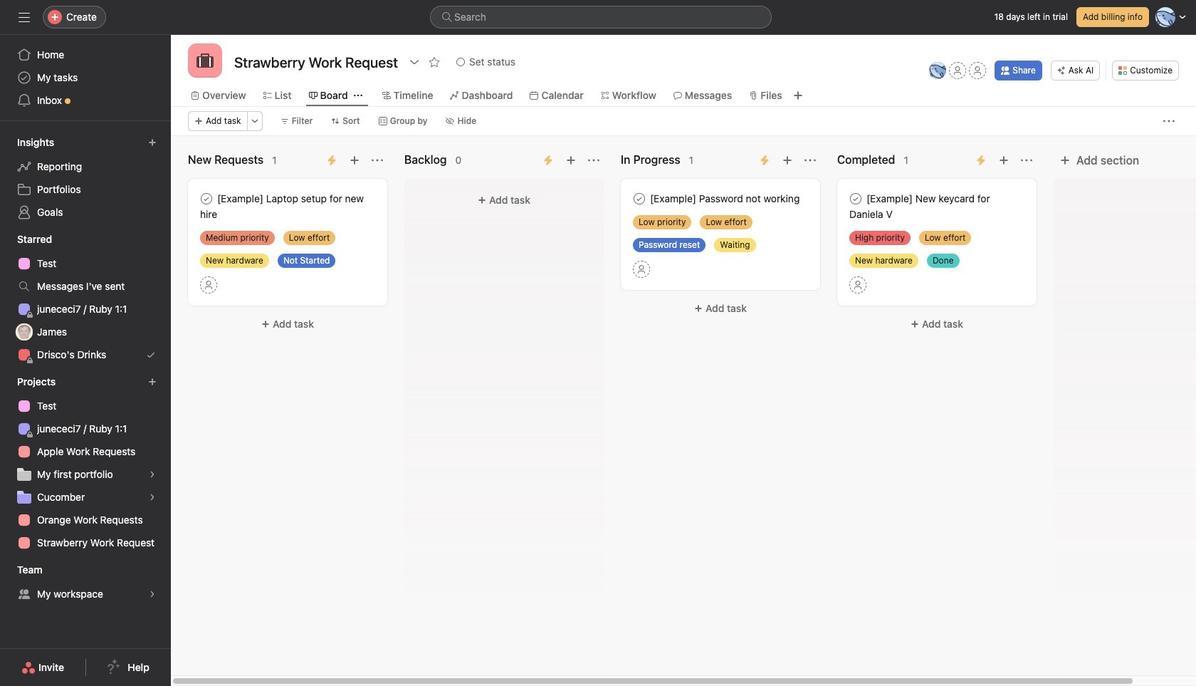 Task type: describe. For each thing, give the bounding box(es) containing it.
see details, my first portfolio image
[[148, 470, 157, 479]]

add task image for rules for new requests image more section actions image
[[349, 155, 360, 166]]

new project or portfolio image
[[148, 378, 157, 386]]

global element
[[0, 35, 171, 120]]

Mark complete checkbox
[[848, 190, 865, 207]]

more section actions image for rules for new requests image
[[372, 155, 383, 166]]

more section actions image for rules for backlog image
[[588, 155, 600, 166]]

mark complete image for the rules for in progress icon
[[631, 190, 648, 207]]

mark complete checkbox for the rules for in progress icon
[[631, 190, 648, 207]]

mark complete image
[[848, 190, 865, 207]]

see details, cucomber image
[[148, 493, 157, 502]]

add task image
[[999, 155, 1010, 166]]

show options image
[[409, 56, 420, 68]]

rules for in progress image
[[759, 155, 771, 166]]

add task image for the rules for in progress icon's more section actions icon
[[782, 155, 794, 166]]

rules for completed image
[[976, 155, 987, 166]]

add tab image
[[793, 90, 804, 101]]

add to starred image
[[429, 56, 440, 68]]

manage project members image
[[930, 62, 947, 79]]

0 horizontal spatial more actions image
[[250, 117, 259, 125]]

rules for backlog image
[[543, 155, 554, 166]]

tab actions image
[[354, 91, 362, 100]]

mark complete image for rules for new requests image
[[198, 190, 215, 207]]



Task type: vqa. For each thing, say whether or not it's contained in the screenshot.
Manage project members image
yes



Task type: locate. For each thing, give the bounding box(es) containing it.
1 horizontal spatial more section actions image
[[1022, 155, 1033, 166]]

briefcase image
[[197, 52, 214, 69]]

2 mark complete checkbox from the left
[[631, 190, 648, 207]]

new insights image
[[148, 138, 157, 147]]

add task image for rules for backlog image more section actions icon
[[566, 155, 577, 166]]

projects element
[[0, 369, 171, 557]]

0 horizontal spatial more section actions image
[[588, 155, 600, 166]]

add task image right rules for new requests image
[[349, 155, 360, 166]]

1 add task image from the left
[[349, 155, 360, 166]]

1 more section actions image from the left
[[588, 155, 600, 166]]

more section actions image for the rules for in progress icon
[[805, 155, 816, 166]]

1 horizontal spatial mark complete image
[[631, 190, 648, 207]]

1 more section actions image from the left
[[372, 155, 383, 166]]

0 horizontal spatial add task image
[[349, 155, 360, 166]]

list box
[[430, 6, 772, 28]]

1 horizontal spatial add task image
[[566, 155, 577, 166]]

2 mark complete image from the left
[[631, 190, 648, 207]]

2 horizontal spatial add task image
[[782, 155, 794, 166]]

rules for new requests image
[[326, 155, 338, 166]]

mark complete checkbox for rules for new requests image
[[198, 190, 215, 207]]

2 more section actions image from the left
[[1022, 155, 1033, 166]]

more section actions image right add task icon
[[1022, 155, 1033, 166]]

3 add task image from the left
[[782, 155, 794, 166]]

add task image right the rules for in progress icon
[[782, 155, 794, 166]]

more section actions image right rules for new requests image
[[372, 155, 383, 166]]

teams element
[[0, 557, 171, 608]]

more section actions image
[[588, 155, 600, 166], [805, 155, 816, 166]]

1 horizontal spatial mark complete checkbox
[[631, 190, 648, 207]]

2 more section actions image from the left
[[805, 155, 816, 166]]

0 horizontal spatial mark complete image
[[198, 190, 215, 207]]

starred element
[[0, 227, 171, 369]]

more section actions image for rules for completed icon
[[1022, 155, 1033, 166]]

0 horizontal spatial mark complete checkbox
[[198, 190, 215, 207]]

more actions image
[[1164, 115, 1175, 127], [250, 117, 259, 125]]

hide sidebar image
[[19, 11, 30, 23]]

see details, my workspace image
[[148, 590, 157, 598]]

1 mark complete checkbox from the left
[[198, 190, 215, 207]]

add task image right rules for backlog image
[[566, 155, 577, 166]]

more section actions image right the rules for in progress icon
[[805, 155, 816, 166]]

1 mark complete image from the left
[[198, 190, 215, 207]]

Mark complete checkbox
[[198, 190, 215, 207], [631, 190, 648, 207]]

mark complete image
[[198, 190, 215, 207], [631, 190, 648, 207]]

2 add task image from the left
[[566, 155, 577, 166]]

insights element
[[0, 130, 171, 227]]

0 horizontal spatial more section actions image
[[372, 155, 383, 166]]

None text field
[[231, 49, 402, 75]]

add task image
[[349, 155, 360, 166], [566, 155, 577, 166], [782, 155, 794, 166]]

more section actions image right rules for backlog image
[[588, 155, 600, 166]]

more section actions image
[[372, 155, 383, 166], [1022, 155, 1033, 166]]

1 horizontal spatial more section actions image
[[805, 155, 816, 166]]

1 horizontal spatial more actions image
[[1164, 115, 1175, 127]]



